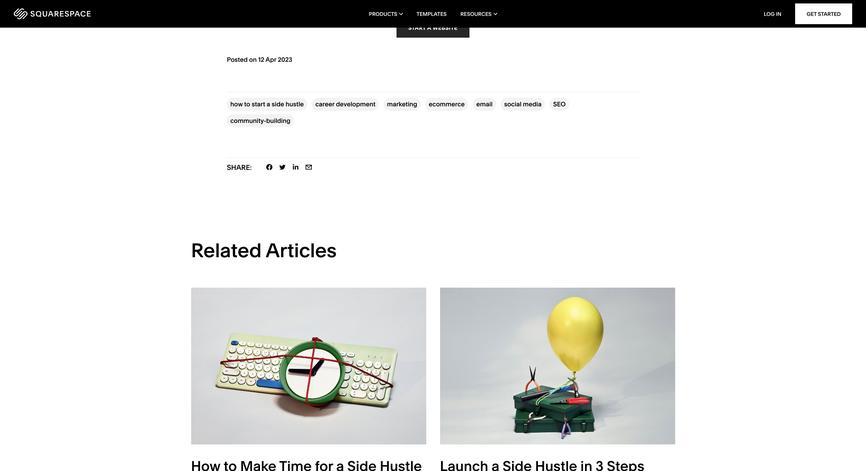 Task type: locate. For each thing, give the bounding box(es) containing it.
1 horizontal spatial you
[[748, 7, 755, 12]]

apr
[[266, 56, 277, 64]]

1 horizontal spatial to
[[691, 12, 695, 17]]

posted on 12 apr 2023
[[227, 56, 293, 64]]

to right how
[[244, 100, 250, 108]]

email,
[[703, 7, 714, 12]]

0 vertical spatial marketing
[[711, 12, 731, 17]]

a
[[428, 24, 432, 31]]

marketing
[[711, 12, 731, 17], [387, 100, 418, 108]]

receive
[[696, 12, 710, 17]]

community-
[[231, 117, 266, 125]]

0 horizontal spatial to
[[244, 100, 250, 108]]

side
[[272, 100, 284, 108]]

you right email,
[[715, 7, 722, 12]]

how to start a side hustle link
[[227, 98, 308, 111]]

0 vertical spatial to
[[691, 12, 695, 17]]

start a website link
[[397, 18, 470, 38]]

get started
[[807, 11, 841, 17]]

and left agree
[[670, 12, 677, 17]]

agree
[[678, 12, 690, 17]]

email link
[[473, 98, 496, 111]]

privacy
[[815, 7, 829, 12]]

to
[[691, 12, 695, 17], [244, 100, 250, 108]]

start
[[409, 24, 426, 31]]

by
[[670, 7, 675, 12]]

career development link
[[312, 98, 379, 111]]

2 you from the left
[[748, 7, 755, 12]]

have
[[756, 7, 765, 12]]

ecommerce link
[[426, 98, 469, 111]]

related
[[191, 239, 262, 263]]

career
[[316, 100, 335, 108]]

indicate
[[723, 7, 739, 12]]

entering
[[676, 7, 692, 12]]

related articles
[[191, 239, 337, 263]]

log             in
[[764, 11, 782, 17]]

you right the that
[[748, 7, 755, 12]]

templates link
[[417, 0, 447, 28]]

1 vertical spatial to
[[244, 100, 250, 108]]

posted
[[227, 56, 248, 64]]

career development
[[316, 100, 376, 108]]

squarespace logo image
[[14, 8, 91, 19]]

get
[[807, 11, 817, 17]]

and
[[776, 7, 784, 12], [670, 12, 677, 17]]

and right read
[[776, 7, 784, 12]]

log
[[764, 11, 775, 17]]

by entering your email, you indicate that you have read and understood our privacy policy and agree         to receive marketing from squarespace.
[[670, 7, 842, 17]]

from
[[731, 12, 741, 17]]

1 you from the left
[[715, 7, 722, 12]]

squarespace.
[[742, 12, 768, 17]]

social media
[[505, 100, 542, 108]]

1 horizontal spatial marketing
[[711, 12, 731, 17]]

to right agree
[[691, 12, 695, 17]]

products button
[[369, 0, 403, 28]]

to inside "by entering your email, you indicate that you have read and understood our privacy policy and agree         to receive marketing from squarespace."
[[691, 12, 695, 17]]

on
[[249, 56, 257, 64]]

articles
[[266, 239, 337, 263]]

0 horizontal spatial you
[[715, 7, 722, 12]]

you
[[715, 7, 722, 12], [748, 7, 755, 12]]

1 vertical spatial marketing
[[387, 100, 418, 108]]

0 horizontal spatial marketing
[[387, 100, 418, 108]]

templates
[[417, 11, 447, 17]]

marketing link
[[384, 98, 421, 111]]



Task type: describe. For each thing, give the bounding box(es) containing it.
media
[[523, 100, 542, 108]]

started
[[819, 11, 841, 17]]

community-building link
[[227, 114, 294, 127]]

1 horizontal spatial and
[[776, 7, 784, 12]]

ecommerce
[[429, 100, 465, 108]]

hustle
[[286, 100, 304, 108]]

share:
[[227, 164, 252, 172]]

2023
[[278, 56, 293, 64]]

seo link
[[550, 98, 570, 111]]

marketing inside "by entering your email, you indicate that you have read and understood our privacy policy and agree         to receive marketing from squarespace."
[[711, 12, 731, 17]]

12
[[258, 56, 264, 64]]

start
[[252, 100, 265, 108]]

products
[[369, 11, 398, 17]]

start a website
[[409, 24, 458, 31]]

marketing inside 'link'
[[387, 100, 418, 108]]

development
[[336, 100, 376, 108]]

read
[[766, 7, 775, 12]]

log             in link
[[764, 11, 782, 17]]

social media link
[[501, 98, 545, 111]]

policy
[[830, 7, 842, 12]]

get started link
[[796, 3, 853, 24]]

email
[[477, 100, 493, 108]]

building
[[266, 117, 291, 125]]

0 horizontal spatial and
[[670, 12, 677, 17]]

social
[[505, 100, 522, 108]]

squarespace logo link
[[14, 8, 182, 19]]

resources
[[461, 11, 492, 17]]

how
[[231, 100, 243, 108]]

a
[[267, 100, 270, 108]]

to inside how to start a side hustle link
[[244, 100, 250, 108]]

seo
[[554, 100, 566, 108]]

understood
[[784, 7, 807, 12]]

in
[[777, 11, 782, 17]]

privacy policy link
[[815, 7, 842, 12]]

resources button
[[461, 0, 497, 28]]

website
[[433, 24, 458, 31]]

community-building
[[231, 117, 291, 125]]

that
[[740, 7, 747, 12]]

how to start a side hustle
[[231, 100, 304, 108]]

your
[[693, 7, 702, 12]]

our
[[808, 7, 815, 12]]



Task type: vqa. For each thing, say whether or not it's contained in the screenshot.
Get Started
yes



